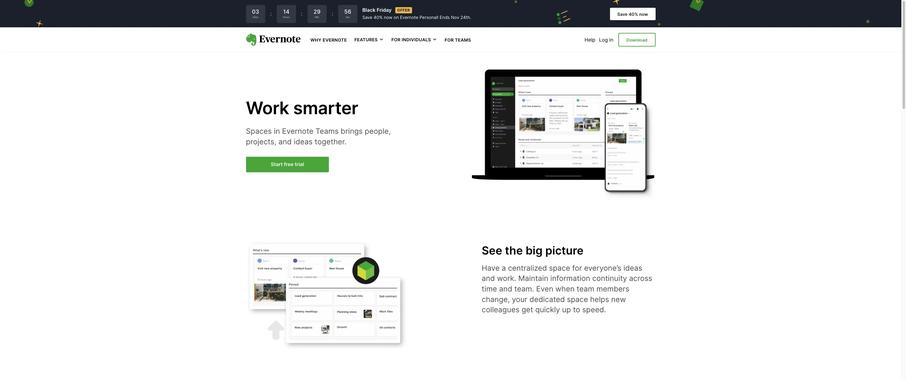 Task type: describe. For each thing, give the bounding box(es) containing it.
features button
[[355, 37, 384, 43]]

3 : from the left
[[332, 11, 333, 17]]

offer
[[397, 8, 410, 12]]

on
[[394, 15, 399, 20]]

for individuals button
[[392, 37, 437, 43]]

evernote inside spaces in evernote teams brings people, projects, and ideas together.
[[282, 127, 314, 136]]

min
[[315, 16, 319, 19]]

14 hours
[[283, 8, 290, 19]]

have a centralized space for everyone's ideas and work. maintain information continuity across time and team. even when team members change, your dedicated space helps new colleagues get quickly up to speed.
[[482, 264, 653, 314]]

team
[[577, 284, 595, 293]]

why evernote link
[[311, 37, 347, 43]]

together.
[[315, 137, 347, 146]]

save for save 40% now
[[618, 11, 628, 17]]

save 40% now link
[[610, 8, 656, 20]]

help
[[585, 37, 596, 43]]

picture
[[546, 244, 584, 257]]

03 days
[[252, 8, 259, 19]]

now for save 40% now on evernote personal! ends nov 24th.
[[384, 15, 393, 20]]

trial
[[295, 161, 304, 167]]

change,
[[482, 295, 510, 304]]

ideas inside spaces in evernote teams brings people, projects, and ideas together.
[[294, 137, 313, 146]]

team.
[[515, 284, 534, 293]]

see
[[482, 244, 503, 257]]

for for for individuals
[[392, 37, 401, 42]]

why
[[311, 37, 322, 43]]

work.
[[497, 274, 517, 283]]

for
[[573, 264, 582, 273]]

personal!
[[420, 15, 439, 20]]

55
[[345, 8, 351, 15]]

people,
[[365, 127, 391, 136]]

start
[[271, 161, 283, 167]]

when
[[556, 284, 575, 293]]

sec
[[346, 16, 350, 19]]

days
[[253, 16, 259, 19]]

save 40% now on evernote personal! ends nov 24th.
[[363, 15, 471, 20]]

now for save 40% now
[[640, 11, 648, 17]]

centralized
[[508, 264, 547, 273]]

projects,
[[246, 137, 277, 146]]

friday
[[377, 7, 392, 13]]

features
[[355, 37, 378, 42]]

29
[[314, 8, 321, 15]]

to
[[573, 305, 581, 314]]

colleagues
[[482, 305, 520, 314]]

nov
[[451, 15, 460, 20]]

29 min
[[314, 8, 321, 19]]

speed.
[[583, 305, 606, 314]]

black
[[363, 7, 376, 13]]

for teams
[[445, 37, 471, 43]]

members
[[597, 284, 630, 293]]

dedicated
[[530, 295, 565, 304]]

log in
[[599, 37, 614, 43]]

continuity
[[593, 274, 627, 283]]

see the big picture
[[482, 244, 584, 257]]

teams inside spaces in evernote teams brings people, projects, and ideas together.
[[316, 127, 339, 136]]

14
[[283, 8, 290, 15]]

help link
[[585, 37, 596, 43]]

download link
[[619, 33, 656, 47]]

03
[[252, 8, 259, 15]]

start free trial link
[[246, 157, 329, 172]]

brings
[[341, 127, 363, 136]]

free
[[284, 161, 294, 167]]



Task type: vqa. For each thing, say whether or not it's contained in the screenshot.
the left in
yes



Task type: locate. For each thing, give the bounding box(es) containing it.
the
[[505, 244, 523, 257]]

and
[[279, 137, 292, 146], [482, 274, 495, 283], [499, 284, 513, 293]]

teams up together.
[[316, 127, 339, 136]]

download
[[627, 37, 648, 42]]

1 horizontal spatial in
[[610, 37, 614, 43]]

0 vertical spatial ideas
[[294, 137, 313, 146]]

for inside 'button'
[[392, 37, 401, 42]]

24th.
[[461, 15, 471, 20]]

and down work.
[[499, 284, 513, 293]]

in right spaces
[[274, 127, 280, 136]]

2 vertical spatial and
[[499, 284, 513, 293]]

0 horizontal spatial 40%
[[374, 15, 383, 20]]

in for spaces
[[274, 127, 280, 136]]

0 vertical spatial and
[[279, 137, 292, 146]]

across
[[630, 274, 653, 283]]

40% down black friday
[[374, 15, 383, 20]]

1 vertical spatial space
[[567, 295, 588, 304]]

ideas up across
[[624, 264, 643, 273]]

space
[[549, 264, 571, 273], [567, 295, 588, 304]]

0 horizontal spatial teams
[[316, 127, 339, 136]]

for individuals
[[392, 37, 431, 42]]

up
[[562, 305, 571, 314]]

have
[[482, 264, 500, 273]]

in for log
[[610, 37, 614, 43]]

40% inside save 40% now link
[[629, 11, 638, 17]]

teams down the 24th.
[[455, 37, 471, 43]]

ideas inside the have a centralized space for everyone's ideas and work. maintain information continuity across time and team. even when team members change, your dedicated space helps new colleagues get quickly up to speed.
[[624, 264, 643, 273]]

1 vertical spatial and
[[482, 274, 495, 283]]

ends
[[440, 15, 450, 20]]

1 horizontal spatial 40%
[[629, 11, 638, 17]]

40% for save 40% now
[[629, 11, 638, 17]]

2 vertical spatial evernote
[[282, 127, 314, 136]]

40% up download link
[[629, 11, 638, 17]]

maintain
[[519, 274, 549, 283]]

0 horizontal spatial ideas
[[294, 137, 313, 146]]

spaces in evernote teams brings people, projects, and ideas together.
[[246, 127, 391, 146]]

a
[[502, 264, 506, 273]]

1 horizontal spatial and
[[482, 274, 495, 283]]

1 vertical spatial evernote
[[323, 37, 347, 43]]

in
[[610, 37, 614, 43], [274, 127, 280, 136]]

everyone's
[[584, 264, 622, 273]]

for
[[392, 37, 401, 42], [445, 37, 454, 43]]

2 horizontal spatial and
[[499, 284, 513, 293]]

:
[[270, 11, 272, 17], [301, 11, 303, 17], [332, 11, 333, 17]]

now left on
[[384, 15, 393, 20]]

start free trial
[[271, 161, 304, 167]]

1 horizontal spatial now
[[640, 11, 648, 17]]

teams
[[455, 37, 471, 43], [316, 127, 339, 136]]

: left 29 min
[[301, 11, 303, 17]]

2 horizontal spatial evernote
[[400, 15, 419, 20]]

black friday
[[363, 7, 392, 13]]

evernote right why
[[323, 37, 347, 43]]

and up start free trial
[[279, 137, 292, 146]]

new
[[612, 295, 626, 304]]

evernote logo image
[[246, 34, 301, 46]]

0 horizontal spatial save
[[363, 15, 373, 20]]

save up download link
[[618, 11, 628, 17]]

evernote
[[400, 15, 419, 20], [323, 37, 347, 43], [282, 127, 314, 136]]

now up download link
[[640, 11, 648, 17]]

quickly
[[536, 305, 560, 314]]

0 horizontal spatial :
[[270, 11, 272, 17]]

1 vertical spatial in
[[274, 127, 280, 136]]

: left 14 hours
[[270, 11, 272, 17]]

save 40% now
[[618, 11, 648, 17]]

1 vertical spatial ideas
[[624, 264, 643, 273]]

your
[[512, 295, 528, 304]]

55 sec
[[345, 8, 351, 19]]

evernote spaces feature showcase image
[[246, 240, 408, 350]]

1 : from the left
[[270, 11, 272, 17]]

information
[[551, 274, 591, 283]]

even
[[537, 284, 554, 293]]

big
[[526, 244, 543, 257]]

2 : from the left
[[301, 11, 303, 17]]

individuals
[[402, 37, 431, 42]]

1 horizontal spatial teams
[[455, 37, 471, 43]]

ideas up the "trial"
[[294, 137, 313, 146]]

0 vertical spatial space
[[549, 264, 571, 273]]

ideas
[[294, 137, 313, 146], [624, 264, 643, 273]]

work smarter
[[246, 98, 358, 119]]

0 horizontal spatial evernote
[[282, 127, 314, 136]]

log in link
[[599, 37, 614, 43]]

1 horizontal spatial :
[[301, 11, 303, 17]]

1 horizontal spatial save
[[618, 11, 628, 17]]

and for work
[[279, 137, 292, 146]]

save
[[618, 11, 628, 17], [363, 15, 373, 20]]

1 vertical spatial teams
[[316, 127, 339, 136]]

for down the ends
[[445, 37, 454, 43]]

space up information
[[549, 264, 571, 273]]

hours
[[283, 16, 290, 19]]

: left 55 sec
[[332, 11, 333, 17]]

and inside spaces in evernote teams brings people, projects, and ideas together.
[[279, 137, 292, 146]]

40% for save 40% now on evernote personal! ends nov 24th.
[[374, 15, 383, 20]]

evernote down work smarter on the left top of the page
[[282, 127, 314, 136]]

evernote spaces syncing through devices image
[[472, 70, 656, 201]]

0 horizontal spatial and
[[279, 137, 292, 146]]

1 horizontal spatial for
[[445, 37, 454, 43]]

in right log at top right
[[610, 37, 614, 43]]

2 horizontal spatial :
[[332, 11, 333, 17]]

work
[[246, 98, 289, 119]]

why evernote
[[311, 37, 347, 43]]

time
[[482, 284, 497, 293]]

evernote down offer
[[400, 15, 419, 20]]

0 vertical spatial teams
[[455, 37, 471, 43]]

1 horizontal spatial evernote
[[323, 37, 347, 43]]

log
[[599, 37, 608, 43]]

for teams link
[[445, 37, 471, 43]]

smarter
[[293, 98, 358, 119]]

40%
[[629, 11, 638, 17], [374, 15, 383, 20]]

0 horizontal spatial now
[[384, 15, 393, 20]]

and up the time
[[482, 274, 495, 283]]

0 vertical spatial evernote
[[400, 15, 419, 20]]

save for save 40% now on evernote personal! ends nov 24th.
[[363, 15, 373, 20]]

for left 'individuals'
[[392, 37, 401, 42]]

0 vertical spatial in
[[610, 37, 614, 43]]

and for see
[[482, 274, 495, 283]]

get
[[522, 305, 534, 314]]

for for for teams
[[445, 37, 454, 43]]

1 horizontal spatial ideas
[[624, 264, 643, 273]]

in inside spaces in evernote teams brings people, projects, and ideas together.
[[274, 127, 280, 136]]

spaces
[[246, 127, 272, 136]]

save down black
[[363, 15, 373, 20]]

0 horizontal spatial in
[[274, 127, 280, 136]]

now
[[640, 11, 648, 17], [384, 15, 393, 20]]

helps
[[591, 295, 609, 304]]

space up to
[[567, 295, 588, 304]]

0 horizontal spatial for
[[392, 37, 401, 42]]



